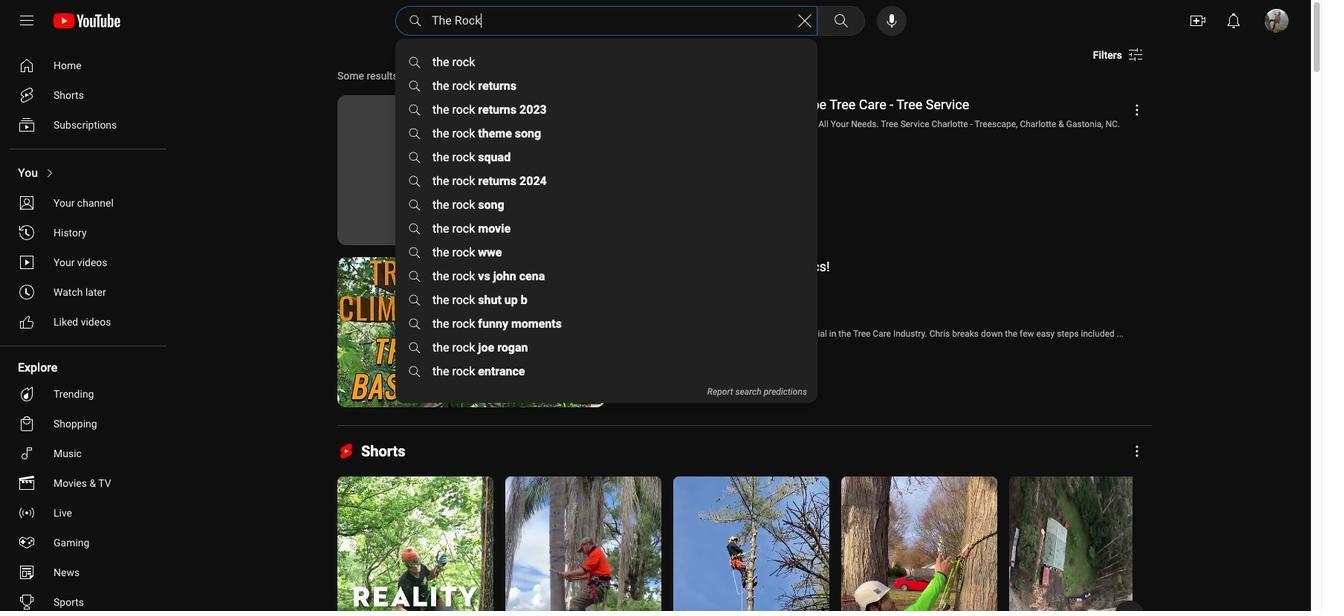 Task type: describe. For each thing, give the bounding box(es) containing it.
5 option from the top
[[9, 188, 161, 218]]

8 option from the top
[[9, 277, 161, 307]]

18 minutes, 16 seconds element
[[575, 393, 599, 402]]

Search text field
[[432, 11, 796, 30]]

15 option from the top
[[9, 528, 161, 558]]

17 option from the top
[[9, 587, 161, 611]]

11 option from the top
[[9, 409, 161, 439]]

avatar image image
[[1265, 9, 1289, 33]]

9 option from the top
[[9, 307, 161, 337]]

16 option from the top
[[9, 558, 161, 587]]

12 option from the top
[[9, 439, 161, 468]]

1 option from the top
[[9, 51, 161, 80]]

4 option from the top
[[9, 158, 161, 188]]

6 option from the top
[[9, 218, 161, 248]]



Task type: vqa. For each thing, say whether or not it's contained in the screenshot.
11th "option"
yes



Task type: locate. For each thing, give the bounding box(es) containing it.
how to climb trees with the basics! by bartlett arborist supply 69,927 views 3 months ago 18 minutes element
[[617, 259, 830, 274]]

None search field
[[393, 6, 868, 36]]

10 option from the top
[[9, 379, 161, 409]]

None text field
[[1093, 49, 1123, 61]]

3 option from the top
[[9, 110, 161, 140]]

14 option from the top
[[9, 498, 161, 528]]

13 option from the top
[[9, 468, 161, 498]]

option
[[9, 51, 161, 80], [9, 80, 161, 110], [9, 110, 161, 140], [9, 158, 161, 188], [9, 188, 161, 218], [9, 218, 161, 248], [9, 248, 161, 277], [9, 277, 161, 307], [9, 307, 161, 337], [9, 379, 161, 409], [9, 409, 161, 439], [9, 439, 161, 468], [9, 468, 161, 498], [9, 498, 161, 528], [9, 528, 161, 558], [9, 558, 161, 587], [9, 587, 161, 611]]

7 option from the top
[[9, 248, 161, 277]]

list box
[[396, 51, 818, 404]]

2 option from the top
[[9, 80, 161, 110]]



